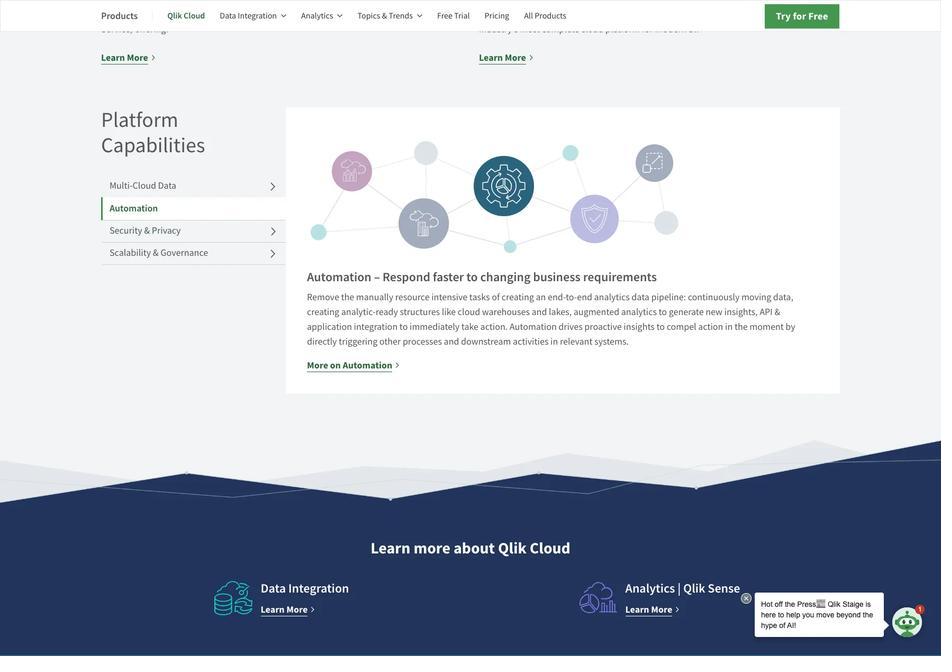 Task type: describe. For each thing, give the bounding box(es) containing it.
warehouses
[[482, 307, 530, 319]]

to up tasks
[[467, 269, 478, 286]]

automation link
[[101, 198, 286, 221]]

1 horizontal spatial the
[[735, 322, 748, 334]]

data,
[[773, 292, 794, 304]]

topics
[[358, 11, 380, 21]]

take
[[461, 322, 479, 334]]

free trial
[[437, 11, 470, 21]]

faster
[[433, 269, 464, 286]]

automation up remove
[[307, 269, 372, 286]]

1 vertical spatial analytics
[[621, 307, 657, 319]]

pipeline:
[[651, 292, 686, 304]]

data inside automation tab list
[[158, 180, 176, 192]]

0 vertical spatial and
[[532, 307, 547, 319]]

systems.
[[595, 336, 629, 349]]

triggering
[[339, 336, 378, 349]]

integration inside products menu bar
[[238, 11, 277, 21]]

platform
[[101, 107, 178, 134]]

data integration inside data integration link
[[220, 11, 277, 21]]

automation inside tab list
[[110, 202, 158, 215]]

drives
[[559, 322, 583, 334]]

other
[[379, 336, 401, 349]]

security & privacy
[[110, 225, 181, 237]]

qlik inside products menu bar
[[167, 10, 182, 21]]

application
[[307, 322, 352, 334]]

learn more about qlik cloud
[[371, 538, 571, 560]]

data integration link
[[220, 3, 286, 29]]

data inside products menu bar
[[220, 11, 236, 21]]

changing
[[480, 269, 531, 286]]

qlik cloud link
[[167, 3, 205, 29]]

& for topics
[[382, 11, 387, 21]]

automation inside remove the manually resource intensive tasks of creating an end-to-end analytics data pipeline: continuously moving data, creating analytic-ready structures like cloud warehouses and lakes, augmented analytics to generate new insights, api & application integration to immediately take action. automation drives proactive insights to compel action in the moment by directly triggering other processes and downstream activities in relevant systems.
[[510, 322, 557, 334]]

manually
[[356, 292, 393, 304]]

pricing link
[[485, 3, 509, 29]]

–
[[374, 269, 380, 286]]

downstream
[[461, 336, 511, 349]]

multi-cloud data
[[110, 180, 176, 192]]

1 vertical spatial qlik
[[498, 538, 527, 560]]

structures
[[400, 307, 440, 319]]

more on automation link
[[307, 359, 400, 373]]

by
[[786, 322, 795, 334]]

of
[[492, 292, 500, 304]]

security
[[110, 225, 142, 237]]

about
[[454, 538, 495, 560]]

immediately
[[410, 322, 460, 334]]

automation down "triggering"
[[343, 360, 392, 372]]

analytics for analytics
[[301, 11, 333, 21]]

moving
[[742, 292, 771, 304]]

an
[[536, 292, 546, 304]]

to left compel
[[657, 322, 665, 334]]

insights
[[624, 322, 655, 334]]

free inside products menu bar
[[437, 11, 453, 21]]

multi-
[[110, 180, 133, 192]]

respond
[[383, 269, 430, 286]]

proactive
[[585, 322, 622, 334]]

1 vertical spatial data integration
[[261, 581, 349, 597]]

analytics for analytics | qlik sense
[[625, 581, 675, 597]]

0 vertical spatial in
[[725, 322, 733, 334]]

analytics link
[[301, 3, 343, 29]]

try
[[776, 10, 791, 23]]

analytics | qlik sense
[[625, 581, 740, 597]]

end
[[577, 292, 592, 304]]

more on automation
[[307, 360, 392, 372]]

topics & trends
[[358, 11, 413, 21]]

qlik cloud
[[167, 10, 205, 21]]

cloud for qlik
[[184, 10, 205, 21]]

on
[[330, 360, 341, 372]]

relevant
[[560, 336, 593, 349]]

2 vertical spatial qlik
[[683, 581, 705, 597]]

remove
[[307, 292, 339, 304]]

continuously
[[688, 292, 740, 304]]

free trial link
[[437, 3, 470, 29]]

trial
[[454, 11, 470, 21]]

compel
[[667, 322, 697, 334]]

processes
[[403, 336, 442, 349]]

cloud for multi-
[[133, 180, 156, 192]]



Task type: vqa. For each thing, say whether or not it's contained in the screenshot.
bottom analytics
yes



Task type: locate. For each thing, give the bounding box(es) containing it.
security & privacy link
[[101, 220, 286, 243]]

1 horizontal spatial analytics
[[625, 581, 675, 597]]

2 vertical spatial data
[[261, 581, 286, 597]]

integration
[[238, 11, 277, 21], [288, 581, 349, 597]]

the up analytic-
[[341, 292, 354, 304]]

learn more
[[101, 52, 148, 64], [479, 52, 526, 64], [261, 604, 308, 617], [625, 604, 672, 617]]

remove the manually resource intensive tasks of creating an end-to-end analytics data pipeline: continuously moving data, creating analytic-ready structures like cloud warehouses and lakes, augmented analytics to generate new insights, api & application integration to immediately take action. automation drives proactive insights to compel action in the moment by directly triggering other processes and downstream activities in relevant systems.
[[307, 292, 795, 349]]

0 horizontal spatial qlik
[[167, 10, 182, 21]]

2 vertical spatial cloud
[[530, 538, 571, 560]]

1 vertical spatial creating
[[307, 307, 339, 319]]

lakes,
[[549, 307, 572, 319]]

analytics up augmented
[[594, 292, 630, 304]]

business
[[533, 269, 581, 286]]

intensive
[[432, 292, 468, 304]]

platform capabilities
[[101, 107, 205, 159]]

1 vertical spatial analytics
[[625, 581, 675, 597]]

0 vertical spatial cloud
[[184, 10, 205, 21]]

& for security
[[144, 225, 150, 237]]

new
[[706, 307, 723, 319]]

and down an
[[532, 307, 547, 319]]

more
[[414, 538, 450, 560]]

0 vertical spatial integration
[[238, 11, 277, 21]]

multi-cloud data link
[[101, 175, 286, 198]]

pricing
[[485, 11, 509, 21]]

1 vertical spatial and
[[444, 336, 459, 349]]

& right api
[[775, 307, 781, 319]]

all products
[[524, 11, 566, 21]]

ready
[[376, 307, 398, 319]]

& right topics at the left top
[[382, 11, 387, 21]]

cloud
[[458, 307, 480, 319]]

free right for
[[809, 10, 828, 23]]

integration
[[354, 322, 398, 334]]

directly
[[307, 336, 337, 349]]

cloud inside automation tab list
[[133, 180, 156, 192]]

sense
[[708, 581, 740, 597]]

api
[[760, 307, 773, 319]]

free left trial
[[437, 11, 453, 21]]

products
[[101, 9, 138, 22], [535, 11, 566, 21]]

scalability & governance
[[110, 247, 208, 259]]

0 vertical spatial creating
[[502, 292, 534, 304]]

& inside products menu bar
[[382, 11, 387, 21]]

1 horizontal spatial qlik
[[498, 538, 527, 560]]

resource
[[395, 292, 430, 304]]

try for free link
[[765, 4, 840, 29]]

augmented
[[574, 307, 619, 319]]

& left privacy
[[144, 225, 150, 237]]

0 vertical spatial the
[[341, 292, 354, 304]]

learn
[[101, 52, 125, 64], [479, 52, 503, 64], [371, 538, 411, 560], [261, 604, 285, 617], [625, 604, 649, 617]]

governance
[[161, 247, 208, 259]]

1 vertical spatial data
[[158, 180, 176, 192]]

1 vertical spatial in
[[551, 336, 558, 349]]

end-
[[548, 292, 566, 304]]

1 vertical spatial the
[[735, 322, 748, 334]]

0 vertical spatial data integration
[[220, 11, 277, 21]]

1 vertical spatial integration
[[288, 581, 349, 597]]

analytics
[[301, 11, 333, 21], [625, 581, 675, 597]]

creating down remove
[[307, 307, 339, 319]]

0 horizontal spatial the
[[341, 292, 354, 304]]

1 horizontal spatial data
[[220, 11, 236, 21]]

0 vertical spatial data
[[220, 11, 236, 21]]

requirements
[[583, 269, 657, 286]]

automation up "security"
[[110, 202, 158, 215]]

action
[[698, 322, 723, 334]]

and down immediately
[[444, 336, 459, 349]]

&
[[382, 11, 387, 21], [144, 225, 150, 237], [153, 247, 159, 259], [775, 307, 781, 319]]

cloud inside products menu bar
[[184, 10, 205, 21]]

& inside remove the manually resource intensive tasks of creating an end-to-end analytics data pipeline: continuously moving data, creating analytic-ready structures like cloud warehouses and lakes, augmented analytics to generate new insights, api & application integration to immediately take action. automation drives proactive insights to compel action in the moment by directly triggering other processes and downstream activities in relevant systems.
[[775, 307, 781, 319]]

products menu bar
[[101, 3, 581, 29]]

automation
[[110, 202, 158, 215], [307, 269, 372, 286], [510, 322, 557, 334], [343, 360, 392, 372]]

& for scalability
[[153, 247, 159, 259]]

|
[[678, 581, 681, 597]]

more
[[127, 52, 148, 64], [505, 52, 526, 64], [307, 360, 328, 372], [287, 604, 308, 617], [651, 604, 672, 617]]

0 vertical spatial analytics
[[301, 11, 333, 21]]

and
[[532, 307, 547, 319], [444, 336, 459, 349]]

1 horizontal spatial creating
[[502, 292, 534, 304]]

action.
[[480, 322, 508, 334]]

analytics
[[594, 292, 630, 304], [621, 307, 657, 319]]

capabilities
[[101, 132, 205, 159]]

analytics up insights
[[621, 307, 657, 319]]

to-
[[566, 292, 577, 304]]

creating
[[502, 292, 534, 304], [307, 307, 339, 319]]

generate
[[669, 307, 704, 319]]

1 horizontal spatial in
[[725, 322, 733, 334]]

0 horizontal spatial creating
[[307, 307, 339, 319]]

2 horizontal spatial cloud
[[530, 538, 571, 560]]

to up the other
[[400, 322, 408, 334]]

in right action
[[725, 322, 733, 334]]

0 vertical spatial qlik
[[167, 10, 182, 21]]

0 horizontal spatial integration
[[238, 11, 277, 21]]

1 horizontal spatial cloud
[[184, 10, 205, 21]]

0 horizontal spatial products
[[101, 9, 138, 22]]

0 horizontal spatial and
[[444, 336, 459, 349]]

data
[[220, 11, 236, 21], [158, 180, 176, 192], [261, 581, 286, 597]]

1 vertical spatial cloud
[[133, 180, 156, 192]]

the down insights,
[[735, 322, 748, 334]]

like
[[442, 307, 456, 319]]

automation – respond faster to changing business requirements
[[307, 269, 657, 286]]

1 horizontal spatial integration
[[288, 581, 349, 597]]

data
[[632, 292, 650, 304]]

to down pipeline:
[[659, 307, 667, 319]]

in
[[725, 322, 733, 334], [551, 336, 558, 349]]

data integration
[[220, 11, 277, 21], [261, 581, 349, 597]]

0 horizontal spatial cloud
[[133, 180, 156, 192]]

1 horizontal spatial and
[[532, 307, 547, 319]]

2 horizontal spatial data
[[261, 581, 286, 597]]

all products link
[[524, 3, 566, 29]]

automation tab list
[[101, 158, 286, 265]]

creating up warehouses on the right top of the page
[[502, 292, 534, 304]]

for
[[793, 10, 806, 23]]

all
[[524, 11, 533, 21]]

trends
[[389, 11, 413, 21]]

privacy
[[152, 225, 181, 237]]

analytic-
[[341, 307, 376, 319]]

try for free
[[776, 10, 828, 23]]

0 vertical spatial analytics
[[594, 292, 630, 304]]

1 horizontal spatial products
[[535, 11, 566, 21]]

analytics left |
[[625, 581, 675, 597]]

free
[[809, 10, 828, 23], [437, 11, 453, 21]]

scalability
[[110, 247, 151, 259]]

analytics left topics at the left top
[[301, 11, 333, 21]]

0 horizontal spatial analytics
[[301, 11, 333, 21]]

moment
[[750, 322, 784, 334]]

in left the relevant
[[551, 336, 558, 349]]

topics & trends link
[[358, 3, 422, 29]]

0 horizontal spatial in
[[551, 336, 558, 349]]

tasks
[[469, 292, 490, 304]]

0 horizontal spatial data
[[158, 180, 176, 192]]

2 horizontal spatial qlik
[[683, 581, 705, 597]]

automation up activities
[[510, 322, 557, 334]]

1 horizontal spatial free
[[809, 10, 828, 23]]

& down privacy
[[153, 247, 159, 259]]

insights,
[[724, 307, 758, 319]]

analytics inside analytics link
[[301, 11, 333, 21]]

0 horizontal spatial free
[[437, 11, 453, 21]]

scalability & governance link
[[101, 242, 286, 265]]

cloud
[[184, 10, 205, 21], [133, 180, 156, 192], [530, 538, 571, 560]]

activities
[[513, 336, 549, 349]]



